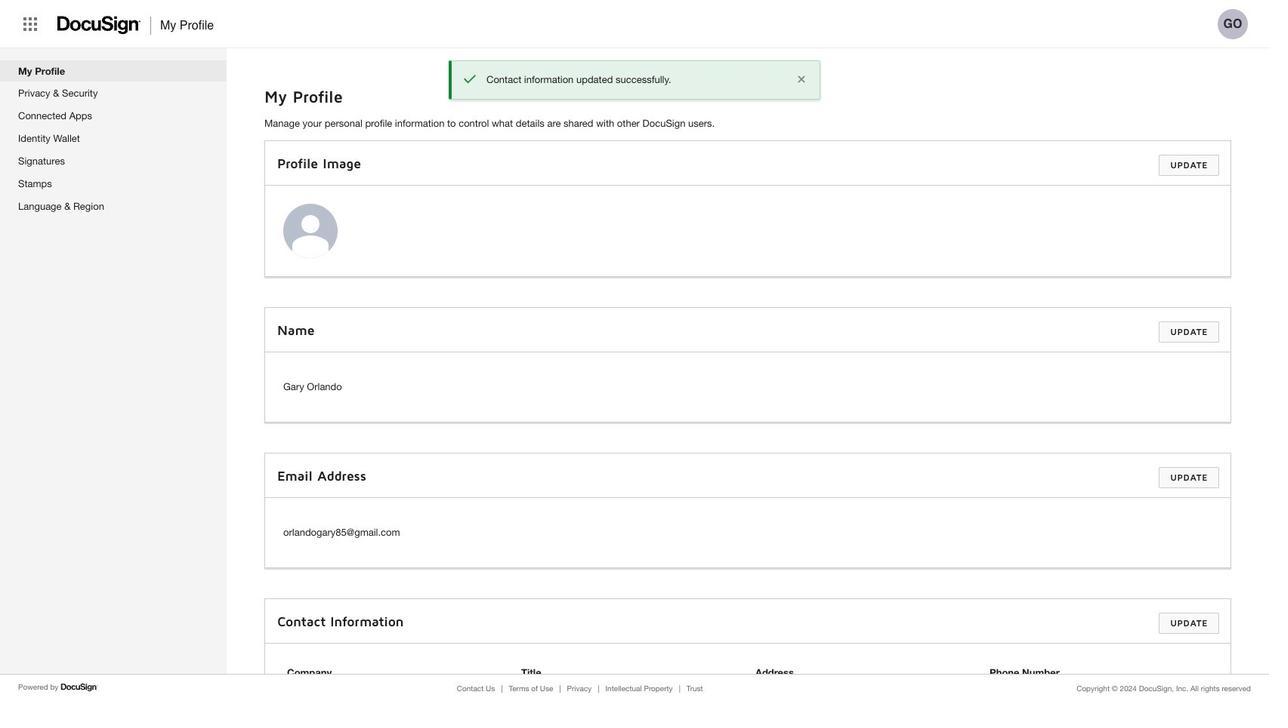 Task type: describe. For each thing, give the bounding box(es) containing it.
default profile image element
[[283, 204, 338, 258]]

1 vertical spatial docusign image
[[61, 682, 98, 694]]

0 vertical spatial docusign image
[[57, 11, 141, 39]]



Task type: locate. For each thing, give the bounding box(es) containing it.
default profile image image
[[283, 204, 338, 258]]

docusign image
[[57, 11, 141, 39], [61, 682, 98, 694]]



